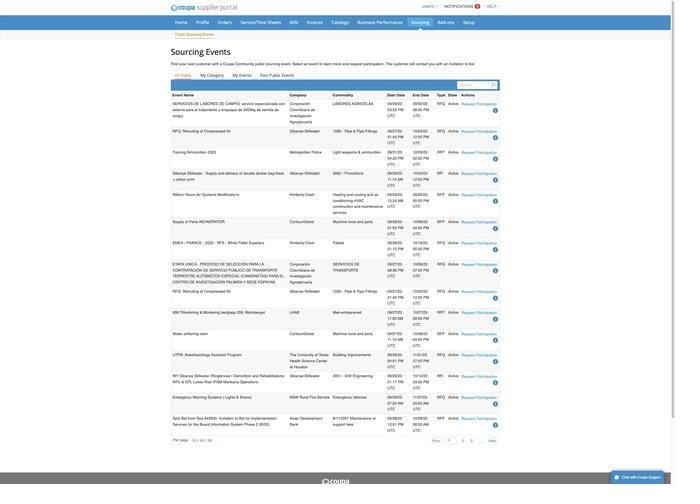 Task type: describe. For each thing, give the bounding box(es) containing it.
pipe up entreprenad
[[357, 289, 365, 294]]

3 sibanye-stillwater from the top
[[290, 289, 320, 294]]

12 request from the top
[[462, 353, 476, 358]]

2 rerouting from the top
[[183, 289, 199, 294]]

maintenance
[[350, 417, 372, 421]]

utpb-
[[173, 353, 184, 357]]

pm up 08/31/23
[[398, 135, 404, 139]]

invoices link
[[303, 18, 327, 27]]

assistant
[[211, 353, 226, 357]]

07:00 for 10/06/23
[[413, 268, 423, 273]]

request participation for 5th request participation 'button'
[[462, 193, 498, 197]]

0 vertical spatial 2023
[[208, 150, 216, 155]]

request
[[350, 62, 363, 66]]

pm inside 09/08/23 12:51 pm utc
[[398, 423, 404, 427]]

utc inside 09/26/23 01:17 pm utc
[[388, 386, 396, 391]]

utc inside 10/06/23 07:00 pm utc
[[413, 274, 421, 279]]

pipe up light weapons & ammunition
[[357, 129, 365, 133]]

police
[[312, 150, 322, 155]]

supply inside sibanye stillwater : supply and delivery  of double decker bag black + colour print
[[206, 171, 217, 176]]

utc inside 09/28/23 01:50 pm utc
[[388, 232, 396, 236]]

2 horizontal spatial to
[[465, 62, 469, 66]]

with inside button
[[631, 476, 637, 480]]

business
[[358, 19, 376, 25]]

rfi for sibanye stillwater : supply and delivery  of double decker bag black + colour print
[[438, 171, 444, 176]]

utc inside 09/30/23 05:00 pm utc
[[413, 205, 421, 209]]

request participation for 15th request participation 'button' from the bottom of the page
[[462, 102, 498, 106]]

pm inside 09/28/23 01:50 pm utc
[[398, 226, 404, 230]]

business performance link
[[354, 18, 407, 27]]

1090 for seventh request participation 'button' from the bottom
[[333, 289, 342, 294]]

add-ons link
[[434, 18, 459, 27]]

marikana
[[224, 380, 239, 385]]

09/27/23 01:40 pm utc for 14th request participation 'button' from the bottom of the page
[[388, 129, 404, 145]]

white
[[228, 241, 238, 245]]

utc up 10/16/23
[[413, 232, 421, 236]]

1 an from the left
[[304, 62, 308, 66]]

09/27/23 for 10th request participation 'button' from the top
[[388, 311, 403, 315]]

10/06/23 for 09/28/23 01:50 pm utc
[[413, 220, 428, 224]]

pm inside 09/27/23 08:36 pm utc
[[398, 268, 404, 273]]

science
[[302, 359, 315, 363]]

automotor
[[196, 274, 221, 279]]

bergtapp
[[221, 311, 236, 315]]

more
[[333, 62, 342, 66]]

active for 5th request participation 'button'
[[449, 193, 459, 197]]

1 request participation button from the top
[[462, 101, 498, 107]]

suppliers
[[249, 241, 265, 245]]

heating and cooling and air conditioning hvac construction and maintenance services
[[333, 193, 383, 215]]

service
[[317, 396, 330, 400]]

sorgo)
[[173, 114, 183, 118]]

rfq for seventh request participation 'button' from the bottom
[[438, 289, 446, 294]]

3 request from the top
[[462, 151, 476, 155]]

09/30/23 for 08:00
[[413, 102, 428, 106]]

10/06/23 04:00 pm utc for am
[[413, 332, 429, 348]]

clark for pallets
[[306, 241, 315, 245]]

date for start date
[[397, 93, 405, 97]]

empaque
[[222, 108, 237, 112]]

04:01
[[388, 359, 397, 363]]

10/03/23
[[413, 171, 428, 176]]

07:00 for 09/26/23
[[388, 402, 397, 406]]

& left the "montering"
[[200, 311, 202, 315]]

10/06/23 for 09/27/23 08:36 pm utc
[[413, 262, 428, 267]]

utc up 08/31/23
[[388, 141, 396, 145]]

09/27/23 for eighth request participation 'button' from the top
[[388, 262, 403, 267]]

pallet
[[239, 241, 248, 245]]

09/28/23 01:50 pm utc
[[388, 220, 404, 236]]

sourcing for sourcing events
[[171, 46, 204, 57]]

2 request participation button from the top
[[462, 128, 498, 135]]

unica
[[185, 262, 197, 267]]

- right 3062
[[343, 171, 344, 176]]

09/27/23 for 14th request participation 'button' from the bottom of the page
[[388, 129, 403, 133]]

request participation for 12th request participation 'button' from the top
[[462, 353, 498, 358]]

13 request participation button from the top
[[462, 374, 498, 380]]

pm up 10/16/23
[[424, 226, 429, 230]]

find your next customer with a coupa community public sourcing event. select an event to learn more and request participation. the customer will contact you with an invitation to bid.
[[171, 62, 476, 66]]

chat with coupa support button
[[612, 471, 665, 485]]

utc inside 09/27/23 11:30 am utc
[[388, 323, 396, 327]]

request participation for 3rd request participation 'button' from the bottom of the page
[[462, 375, 498, 379]]

utc up "11/01/23" on the right bottom of the page
[[413, 344, 421, 348]]

supply of parts incinerator
[[173, 220, 225, 224]]

08:00 for 10/06/23
[[413, 423, 423, 427]]

pm inside 09/26/23 01:17 pm utc
[[398, 380, 404, 385]]

utc inside 10/16/23 05:00 pm utc
[[413, 253, 421, 257]]

rfi sibanye stillwater |ringfenced | demolition and rehabilitations wpl & epl lower risk |pgm marikana operations
[[173, 374, 285, 385]]

am for 09/29/23 11:10 am utc
[[398, 177, 404, 182]]

transporte inside the etapa unica - proceso de selección para la contratación de servicio público de transporte terrestre automotor especial (camionetas) para el centro de investigación palmira y sede popayan
[[252, 268, 278, 273]]

09/27/23 08:36 pm utc
[[388, 262, 404, 279]]

utc inside 11/07/23 03:00 am utc
[[413, 408, 421, 412]]

utc inside 09/27/23 08:36 pm utc
[[388, 274, 396, 279]]

notifications 0
[[445, 4, 479, 9]]

pm up 10/09/23
[[424, 135, 429, 139]]

09/29/23 for 12:24
[[388, 193, 403, 197]]

softening
[[184, 332, 199, 336]]

navigation containing per page
[[173, 438, 214, 444]]

03:00 for 10/10/23
[[413, 380, 423, 385]]

2 compressed from the top
[[204, 289, 226, 294]]

state button
[[448, 92, 458, 98]]

utc inside 10/27/23 09:59 pm utc
[[413, 323, 421, 327]]

utc up 11:30
[[388, 302, 396, 306]]

14 request from the top
[[462, 396, 476, 400]]

#43930:
[[205, 417, 218, 421]]

- up mek-entreprenad
[[343, 289, 344, 294]]

coupa inside button
[[638, 476, 648, 480]]

light
[[333, 150, 341, 155]]

sourcing
[[266, 62, 280, 66]]

request participation for 5th request participation 'button' from the bottom of the page
[[462, 332, 498, 337]]

my events
[[233, 73, 252, 78]]

hvac
[[354, 199, 365, 203]]

1 sibanye-stillwater from the top
[[290, 129, 320, 133]]

building
[[333, 353, 347, 357]]

|pgm
[[213, 380, 223, 385]]

10/02/23 12:00 pm utc for seventh request participation 'button' from the bottom
[[413, 289, 429, 306]]

commodity button
[[333, 92, 354, 98]]

and inside sibanye stillwater : supply and delivery  of double decker bag black + colour print
[[218, 171, 225, 176]]

participation for 9th request participation 'button' from the bottom
[[477, 241, 498, 246]]

pm inside 08/31/23 04:20 pm utc
[[398, 156, 404, 161]]

con
[[279, 102, 285, 106]]

promotions
[[345, 171, 364, 176]]

11:10 for 09/29/23
[[388, 177, 397, 182]]

performance
[[377, 19, 403, 25]]

- right the emea
[[184, 241, 186, 245]]

(camionetas)
[[241, 274, 268, 279]]

0 vertical spatial for
[[246, 417, 250, 421]]

corporación colombiana de investigación agropecuaria for servicios de labores de campo( servicio especializado con externo para el tratamiento y empaque  de 3000kg de semilla de sorgo)
[[290, 102, 315, 124]]

08/31/23
[[388, 150, 403, 155]]

and up conditioning
[[347, 193, 354, 197]]

pipe up mek-entreprenad
[[345, 289, 352, 294]]

fees
[[347, 423, 354, 427]]

agropecuaria for servicios de labores de campo( servicio especializado con externo para el tratamiento y empaque  de 3000kg de semilla de sorgo)
[[290, 120, 312, 124]]

delivery
[[226, 171, 239, 176]]

participation for 5th request participation 'button' from the bottom of the page
[[477, 332, 498, 337]]

events inside past public events link
[[282, 73, 294, 78]]

company button
[[290, 92, 307, 98]]

de inside servicios de transporte
[[355, 262, 360, 267]]

2 customer from the left
[[394, 62, 409, 66]]

0 horizontal spatial supply
[[173, 220, 184, 224]]

public sourcing events link
[[175, 31, 214, 39]]

1 compressed from the top
[[204, 129, 226, 133]]

event.
[[282, 62, 292, 66]]

y
[[219, 108, 221, 112]]

asn
[[290, 19, 298, 25]]

15 request from the top
[[462, 417, 476, 421]]

pipe up weapons
[[345, 129, 352, 133]]

vehicles
[[353, 396, 367, 400]]

events inside my events link
[[239, 73, 252, 78]]

pm up "11/01/23" on the right bottom of the page
[[424, 338, 429, 342]]

of left parts
[[185, 220, 188, 224]]

rfi inside rfi sibanye stillwater |ringfenced | demolition and rehabilitations wpl & epl lower risk |pgm marikana operations
[[173, 374, 179, 379]]

event
[[309, 62, 319, 66]]

of up ammunition
[[200, 129, 203, 133]]

sheets
[[268, 19, 281, 25]]

rfp for 09/27/23 11:30 am utc
[[438, 311, 445, 315]]

14 request participation button from the top
[[462, 395, 498, 401]]

entreprenad
[[342, 311, 362, 315]]

utc up 10/09/23
[[413, 141, 421, 145]]

request participation for 12th request participation 'button' from the bottom of the page
[[462, 172, 498, 176]]

asian
[[290, 417, 300, 421]]

active for 15th request participation 'button' from the top
[[449, 417, 459, 421]]

servicios for servicios de transporte
[[333, 262, 354, 267]]

5 request from the top
[[462, 193, 476, 197]]

1 vertical spatial systems
[[208, 396, 222, 400]]

machine tools and parts for 09/28/23 01:50 pm utc
[[333, 220, 373, 224]]

training
[[173, 150, 186, 155]]

12 request participation button from the top
[[462, 353, 498, 359]]

and down hvac on the top right of the page
[[355, 205, 361, 209]]

11/07/23 03:00 am utc
[[413, 396, 429, 412]]

active for 13th request participation 'button' from the bottom
[[449, 150, 459, 155]]

help link
[[485, 4, 500, 9]]

08:00 for 09/30/23
[[413, 108, 423, 112]]

especial
[[222, 274, 240, 279]]

the inside the university of texas health science center at houston
[[290, 353, 297, 357]]

11 request from the top
[[462, 332, 476, 337]]

rfq for eighth request participation 'button' from the top
[[438, 262, 446, 267]]

of inside the university of texas health science center at houston
[[315, 353, 318, 357]]

2 sibanye-stillwater from the top
[[290, 171, 320, 176]]

james link
[[420, 4, 438, 9]]

& right weapons
[[359, 150, 361, 155]]

1 horizontal spatial |
[[206, 439, 207, 443]]

will
[[410, 62, 415, 66]]

0 vertical spatial coupa
[[223, 62, 234, 66]]

participation for 15th request participation 'button' from the bottom of the page
[[477, 102, 498, 106]]

request participation for 14th request participation 'button' from the top
[[462, 396, 498, 400]]

2 inside button
[[463, 439, 465, 444]]

double
[[244, 171, 255, 176]]

rfq for 14th request participation 'button' from the bottom of the page
[[438, 129, 446, 133]]

find
[[171, 62, 178, 66]]

and up improvements on the right bottom of page
[[357, 332, 364, 336]]

0 horizontal spatial with
[[212, 62, 219, 66]]

2 labores from the left
[[333, 102, 351, 106]]

tools for 09/28/23
[[348, 220, 356, 224]]

09/28/23 for 01:50
[[388, 220, 403, 224]]

pm inside 09/30/23 08:00 pm utc
[[424, 108, 429, 112]]

0 vertical spatial para
[[249, 262, 259, 267]]

01:40 for 14th request participation 'button' from the bottom of the page
[[388, 135, 397, 139]]

2 request from the top
[[462, 129, 476, 134]]

kimberly-clark for heating and cooling and air conditioning hvac construction and maintenance services
[[290, 193, 315, 197]]

and inside rfi sibanye stillwater |ringfenced | demolition and rehabilitations wpl & epl lower risk |pgm marikana operations
[[253, 374, 259, 379]]

10/09/23 02:00 pm utc
[[413, 150, 429, 167]]

investigación for servicios de labores de campo( servicio especializado con externo para el tratamiento y empaque  de 3000kg de semilla de sorgo)
[[290, 114, 312, 118]]

11:10 for 09/27/23
[[388, 338, 397, 342]]

09/29/23 12:24 am utc
[[388, 193, 404, 209]]

request participation for eighth request participation 'button' from the top
[[462, 263, 498, 267]]

category
[[207, 73, 224, 78]]

259,
[[237, 311, 244, 315]]

colombiana for etapa unica - proceso de selección para la contratación de servicio público de transporte terrestre automotor especial (camionetas) para el centro de investigación palmira y sede popayan
[[290, 268, 310, 273]]

|ringfenced
[[211, 374, 231, 379]]

kimberly- for heating and cooling and air conditioning hvac construction and maintenance services
[[290, 193, 306, 197]]

81112201
[[333, 417, 349, 421]]

and left air
[[367, 193, 374, 197]]

1 bid from the left
[[182, 417, 187, 421]]

active for 3rd request participation 'button' from the bottom of the page
[[449, 374, 459, 379]]

0 horizontal spatial coupa supplier portal image
[[167, 1, 241, 15]]

utc inside 08/31/23 04:20 pm utc
[[388, 162, 396, 167]]

corporación colombiana de investigación agropecuaria for etapa unica - proceso de selección para la contratación de servicio público de transporte terrestre automotor especial (camionetas) para el centro de investigación palmira y sede popayan
[[290, 262, 315, 285]]

1 horizontal spatial to
[[320, 62, 323, 66]]

09/29/23 for 11:10
[[388, 171, 403, 176]]

- up weapons
[[343, 129, 344, 133]]

10/02/23 12:00 pm utc for 14th request participation 'button' from the bottom of the page
[[413, 129, 429, 145]]

6 request participation button from the top
[[462, 219, 498, 225]]

utc inside 10/03/23 12:00 pm utc
[[413, 183, 421, 188]]

labores inside servicios de labores de campo( servicio especializado con externo para el tratamiento y empaque  de 3000kg de semilla de sorgo)
[[200, 102, 218, 106]]

utc inside 09/29/23 03:50 pm utc
[[388, 114, 396, 118]]

campo(
[[226, 102, 241, 106]]

participation for 14th request participation 'button' from the bottom of the page
[[477, 129, 498, 134]]

4 sibanye-stillwater from the top
[[290, 374, 320, 379]]

event name
[[173, 93, 194, 97]]

events up a
[[206, 46, 231, 57]]

am for 09/29/23 12:24 am utc
[[398, 199, 404, 203]]

machine tools and parts for 09/27/23 11:10 am utc
[[333, 332, 373, 336]]

- left 's/w'
[[343, 374, 344, 379]]

date for end date
[[421, 93, 429, 97]]

active for 9th request participation 'button' from the bottom
[[449, 241, 459, 245]]

utc inside 10/10/23 03:00 pm utc
[[413, 386, 421, 391]]

2 vertical spatial air
[[227, 289, 231, 294]]

& up light weapons & ammunition
[[354, 129, 356, 133]]

1 rerouting from the top
[[183, 129, 199, 133]]

and down heating and cooling and air conditioning hvac construction and maintenance services on the top of the page
[[357, 220, 364, 224]]

tillverkning
[[180, 311, 199, 315]]

09/26/23 for 04:01
[[388, 353, 403, 357]]

contourglobal for 09/27/23 11:10 am utc
[[290, 332, 314, 336]]

9 request from the top
[[462, 290, 476, 294]]

utc inside 09/08/23 12:51 pm utc
[[388, 429, 396, 433]]

08/31/23 04:20 pm utc
[[388, 150, 404, 167]]

metropolitan
[[290, 150, 311, 155]]

01:50
[[388, 226, 397, 230]]

09/26/23 01:17 pm utc
[[388, 374, 404, 391]]

my category
[[201, 73, 224, 78]]

rehabilitations
[[260, 374, 285, 379]]

commodity
[[333, 93, 354, 97]]

1 horizontal spatial coupa supplier portal image
[[321, 479, 350, 485]]

events inside 'public sourcing events' link
[[203, 32, 214, 37]]

rfp for 08/31/23 04:20 pm utc
[[438, 150, 445, 155]]

utpb- anesthesiology assistant program
[[173, 353, 242, 357]]

ammunition
[[187, 150, 207, 155]]

james
[[422, 4, 435, 9]]

- inside the etapa unica - proceso de selección para la contratación de servicio público de transporte terrestre automotor especial (camionetas) para el centro de investigación palmira y sede popayan
[[198, 262, 199, 267]]

12:24
[[388, 199, 397, 203]]

am for 09/27/23 11:30 am utc
[[398, 317, 404, 321]]

- right the rfx
[[226, 241, 227, 245]]

09/26/23 for 01:17
[[388, 374, 403, 379]]

active for 10th request participation 'button' from the top
[[449, 311, 459, 315]]

utc inside 09/28/23 01:15 pm utc
[[388, 253, 396, 257]]

0 vertical spatial air
[[227, 129, 231, 133]]

01:17
[[388, 380, 397, 385]]

pm inside 09/28/23 01:15 pm utc
[[398, 247, 404, 251]]

navigation containing notifications 0
[[420, 1, 500, 12]]

active for eighth request participation 'button' from the top
[[449, 262, 459, 267]]

12:00 for 14th request participation 'button' from the bottom of the page
[[413, 135, 423, 139]]

906 tillverkning & montering bergtapp 259, malmberget
[[173, 311, 265, 315]]

stillwater inside sibanye stillwater : supply and delivery  of double decker bag black + colour print
[[187, 171, 203, 176]]

10/06/23 for 09/08/23 12:51 pm utc
[[413, 417, 428, 421]]

of down investigación
[[200, 289, 203, 294]]

utc inside 09/27/23 11:10 am utc
[[388, 344, 396, 348]]

pm inside 10/16/23 05:00 pm utc
[[424, 247, 429, 251]]

1 vertical spatial para
[[269, 274, 279, 279]]

utc inside 10/09/23 02:00 pm utc
[[413, 162, 421, 167]]

0
[[477, 4, 479, 8]]

request participation for seventh request participation 'button' from the bottom
[[462, 290, 498, 294]]

kimberly-clark for pallets
[[290, 241, 315, 245]]

3062
[[333, 171, 342, 176]]

request participation for 15th request participation 'button' from the top
[[462, 417, 498, 421]]

3 request participation button from the top
[[462, 150, 498, 156]]

2 an from the left
[[444, 62, 448, 66]]



Task type: vqa. For each thing, say whether or not it's contained in the screenshot.
"Public" in the Public Sourcing Events link
yes



Task type: locate. For each thing, give the bounding box(es) containing it.
metropolitan police
[[290, 150, 322, 155]]

1 vertical spatial supply
[[173, 220, 184, 224]]

0 horizontal spatial 2
[[256, 423, 258, 427]]

catalogs
[[332, 19, 349, 25]]

1090 - pipe & pipe fittings for seventh request participation 'button' from the bottom
[[333, 289, 378, 294]]

pm up 10/27/23
[[424, 296, 429, 300]]

to left bid.
[[465, 62, 469, 66]]

am inside 09/29/23 11:10 am utc
[[398, 177, 404, 182]]

0 vertical spatial contourglobal
[[290, 220, 314, 224]]

all public
[[175, 73, 192, 78]]

am for 09/27/23 11:10 am utc
[[398, 338, 404, 342]]

0 vertical spatial corporación
[[290, 102, 311, 106]]

rfp for 09/08/23 12:51 pm utc
[[438, 417, 445, 421]]

1 09/29/23 from the top
[[388, 102, 403, 106]]

am inside 09/26/23 07:00 am utc
[[398, 402, 404, 406]]

09/27/23 01:40 pm utc up 09/27/23 11:30 am utc at right
[[388, 289, 404, 306]]

2 01:40 from the top
[[388, 296, 397, 300]]

active for 15th request participation 'button' from the bottom of the page
[[449, 102, 459, 106]]

supply
[[206, 171, 217, 176], [173, 220, 184, 224]]

customer left will on the top of page
[[394, 62, 409, 66]]

10/06/23
[[413, 220, 428, 224], [413, 262, 428, 267], [413, 332, 428, 336], [413, 417, 428, 421]]

0 horizontal spatial an
[[304, 62, 308, 66]]

Search text field
[[458, 81, 498, 89]]

1 horizontal spatial date
[[421, 93, 429, 97]]

and right more
[[343, 62, 349, 66]]

pm inside 11/01/23 07:00 pm utc
[[424, 359, 429, 363]]

rfi
[[438, 171, 444, 176], [173, 374, 179, 379], [438, 374, 444, 379]]

the university of texas health science center at houston
[[290, 353, 329, 369]]

0 vertical spatial supply
[[206, 171, 217, 176]]

1 date from the left
[[397, 93, 405, 97]]

07:00 inside 10/06/23 07:00 pm utc
[[413, 268, 423, 273]]

10/02/23 12:00 pm utc up 10/09/23
[[413, 129, 429, 145]]

2023 left the rfx
[[205, 241, 214, 245]]

tools
[[348, 220, 356, 224], [348, 332, 356, 336]]

utc down 11:30
[[388, 323, 396, 327]]

labores up tratamiento at top left
[[200, 102, 218, 106]]

1 vertical spatial rfq:
[[173, 289, 182, 294]]

13 active from the top
[[449, 374, 459, 379]]

pm inside 09/29/23 03:50 pm utc
[[398, 108, 404, 112]]

08:00 down end
[[413, 108, 423, 112]]

1 horizontal spatial transporte
[[333, 268, 359, 273]]

utc right 09/29/23 12:24 am utc
[[413, 205, 421, 209]]

de
[[194, 102, 199, 106], [219, 102, 224, 106], [220, 262, 225, 267], [355, 262, 360, 267], [203, 268, 209, 273], [246, 268, 251, 273], [190, 280, 195, 285]]

0 vertical spatial kimberly-clark
[[290, 193, 315, 197]]

1 vertical spatial fittings
[[366, 289, 378, 294]]

rfq for 9th request participation 'button' from the bottom
[[438, 241, 446, 245]]

11/01/23 07:00 pm utc
[[413, 353, 429, 369]]

sibanye inside rfi sibanye stillwater |ringfenced | demolition and rehabilitations wpl & epl lower risk |pgm marikana operations
[[180, 374, 193, 379]]

1 vertical spatial 09/29/23
[[388, 171, 403, 176]]

search image
[[491, 83, 496, 88]]

pm down end date button
[[424, 108, 429, 112]]

sibanye- for 12th request participation 'button' from the bottom of the page
[[290, 171, 305, 176]]

participation for 14th request participation 'button' from the top
[[477, 396, 498, 400]]

3 active from the top
[[449, 150, 459, 155]]

transporte down the la
[[252, 268, 278, 273]]

utc inside 11/01/23 07:00 pm utc
[[413, 365, 421, 369]]

1 vertical spatial the
[[290, 353, 297, 357]]

pm right 01:15
[[398, 247, 404, 251]]

1090 up light
[[333, 129, 342, 133]]

09/30/23 down end date button
[[413, 102, 428, 106]]

catalogs link
[[328, 18, 353, 27]]

09/26/23 for 07:00
[[388, 396, 403, 400]]

11 participation from the top
[[477, 332, 498, 337]]

0 vertical spatial 04:00
[[413, 226, 423, 230]]

03:00 down 11/07/23
[[413, 402, 423, 406]]

5 rfq from the top
[[438, 289, 446, 294]]

07:00 up 09/08/23
[[388, 402, 397, 406]]

pm right the 01:17
[[398, 380, 404, 385]]

03:00 for 11/07/23
[[413, 402, 423, 406]]

07:00 inside 11/01/23 07:00 pm utc
[[413, 359, 423, 363]]

2 investigación from the top
[[290, 274, 312, 279]]

my for my events
[[233, 73, 238, 78]]

request participation for 13th request participation 'button' from the bottom
[[462, 151, 498, 155]]

public down home at left top
[[175, 32, 186, 37]]

09/29/23 for 03:50
[[388, 102, 403, 106]]

events down community
[[239, 73, 252, 78]]

12:00 up 10/09/23
[[413, 135, 423, 139]]

sourcing inside 'link'
[[412, 19, 430, 25]]

01:40 up 11:30
[[388, 296, 397, 300]]

0 vertical spatial fittings
[[366, 129, 378, 133]]

request participation for 9th request participation 'button' from the bottom
[[462, 241, 498, 246]]

03:00 inside 10/10/23 03:00 pm utc
[[413, 380, 423, 385]]

1090 - pipe & pipe fittings for 14th request participation 'button' from the bottom of the page
[[333, 129, 378, 133]]

state
[[448, 93, 458, 97]]

... button
[[478, 438, 484, 444]]

0 vertical spatial machine
[[333, 220, 347, 224]]

air down servicios de labores de campo( servicio especializado con externo para el tratamiento y empaque  de 3000kg de semilla de sorgo)
[[227, 129, 231, 133]]

am inside 10/06/23 08:00 am utc
[[424, 423, 429, 427]]

agropecuaria for etapa unica - proceso de selección para la contratación de servicio público de transporte terrestre automotor especial (camionetas) para el centro de investigación palmira y sede popayan
[[290, 280, 312, 285]]

participation for 5th request participation 'button'
[[477, 193, 498, 197]]

machine tools and parts
[[333, 220, 373, 224], [333, 332, 373, 336]]

1 horizontal spatial coupa
[[638, 476, 648, 480]]

request participation for 14th request participation 'button' from the bottom of the page
[[462, 129, 498, 134]]

utc up 11/07/23
[[413, 386, 421, 391]]

pm down 10/27/23
[[424, 317, 429, 321]]

coupa supplier portal image
[[167, 1, 241, 15], [321, 479, 350, 485]]

2 10/02/23 from the top
[[413, 289, 428, 294]]

rfq: for 14th request participation 'button' from the bottom of the page
[[173, 129, 182, 133]]

para left the la
[[249, 262, 259, 267]]

rfi right 10/03/23
[[438, 171, 444, 176]]

1 vertical spatial machine tools and parts
[[333, 332, 373, 336]]

servicios
[[173, 102, 193, 106], [333, 262, 354, 267]]

0 vertical spatial 11:10
[[388, 177, 397, 182]]

1 vertical spatial for
[[188, 423, 193, 427]]

type
[[437, 93, 446, 97]]

participation for 10th request participation 'button' from the top
[[477, 311, 498, 315]]

1 09/30/23 from the top
[[413, 102, 428, 106]]

&
[[354, 129, 356, 133], [359, 150, 361, 155], [354, 289, 356, 294], [200, 311, 202, 315], [182, 380, 184, 385], [237, 396, 239, 400]]

09/27/23 up 11:30
[[388, 311, 403, 315]]

5 request participation button from the top
[[462, 192, 498, 198]]

type state
[[437, 93, 458, 97]]

3 12:00 from the top
[[413, 296, 423, 300]]

09/28/23 inside 09/28/23 01:15 pm utc
[[388, 241, 403, 245]]

09/29/23 inside 09/29/23 03:50 pm utc
[[388, 102, 403, 106]]

1 vertical spatial kimberly-
[[290, 241, 306, 245]]

sourcing up next
[[171, 46, 204, 57]]

from
[[188, 417, 196, 421]]

nsw
[[290, 396, 299, 400]]

utc inside 09/26/23 04:01 pm utc
[[388, 365, 396, 369]]

services
[[173, 423, 187, 427]]

1 vertical spatial 1090 - pipe & pipe fittings
[[333, 289, 378, 294]]

3 sibanye- from the top
[[290, 289, 305, 294]]

13 request participation from the top
[[462, 375, 498, 379]]

2 tools from the top
[[348, 332, 356, 336]]

active for 14th request participation 'button' from the top
[[449, 396, 459, 400]]

parts up improvements on the right bottom of page
[[365, 332, 373, 336]]

public sourcing events
[[175, 32, 214, 37]]

stillwater for 14th request participation 'button' from the bottom of the page
[[305, 129, 320, 133]]

2 rfp from the top
[[438, 193, 445, 197]]

14 active from the top
[[449, 396, 459, 400]]

1 vertical spatial tools
[[348, 332, 356, 336]]

water softening resin
[[173, 332, 208, 336]]

1 emergency from the left
[[173, 396, 192, 400]]

4 request from the top
[[462, 172, 476, 176]]

and up operations
[[253, 374, 259, 379]]

am down 11/07/23 03:00 am utc
[[424, 423, 429, 427]]

and
[[343, 62, 349, 66], [218, 171, 225, 176], [347, 193, 354, 197], [367, 193, 374, 197], [355, 205, 361, 209], [357, 220, 364, 224], [357, 332, 364, 336], [253, 374, 259, 379]]

1 vertical spatial 10/02/23 12:00 pm utc
[[413, 289, 429, 306]]

transporte inside servicios de transporte
[[333, 268, 359, 273]]

rfq for 12th request participation 'button' from the top
[[438, 353, 446, 357]]

- left the rfx
[[215, 241, 216, 245]]

parts for 09/27/23 11:10 am utc
[[365, 332, 373, 336]]

transporte down pallets
[[333, 268, 359, 273]]

1 09/28/23 from the top
[[388, 220, 403, 224]]

2 vertical spatial 09/29/23
[[388, 193, 403, 197]]

print
[[187, 177, 195, 182]]

11:10 inside 09/27/23 11:10 am utc
[[388, 338, 397, 342]]

rfq: rerouting of compressed air for seventh request participation 'button' from the bottom
[[173, 289, 231, 294]]

sibanye up epl
[[180, 374, 193, 379]]

Jump to page number field
[[445, 438, 458, 444]]

4 10/06/23 from the top
[[413, 417, 428, 421]]

tools for 09/27/23
[[348, 332, 356, 336]]

compressed
[[204, 129, 226, 133], [204, 289, 226, 294]]

5 rfp from the top
[[438, 332, 445, 336]]

0 horizontal spatial for
[[188, 423, 193, 427]]

3
[[471, 439, 473, 444]]

0 horizontal spatial the
[[290, 353, 297, 357]]

public inside "link"
[[180, 73, 192, 78]]

active for seventh request participation 'button' from the bottom
[[449, 289, 459, 294]]

bag
[[268, 171, 275, 176]]

select
[[293, 62, 303, 66]]

bank
[[290, 423, 299, 427]]

orders link
[[214, 18, 236, 27]]

& inside rfi sibanye stillwater |ringfenced | demolition and rehabilitations wpl & epl lower risk |pgm marikana operations
[[182, 380, 184, 385]]

2 agropecuaria from the top
[[290, 280, 312, 285]]

1 08:00 from the top
[[413, 108, 423, 112]]

81112201 maintenance or support fees
[[333, 417, 376, 427]]

1 05:00 from the top
[[413, 199, 423, 203]]

12 request participation from the top
[[462, 353, 498, 358]]

09/27/23 inside 09/27/23 08:36 pm utc
[[388, 262, 403, 267]]

training ammunition 2023
[[173, 150, 216, 155]]

utc down 02:00 on the top right of page
[[413, 162, 421, 167]]

am down 11/07/23
[[424, 402, 429, 406]]

10/02/23 for seventh request participation 'button' from the bottom
[[413, 289, 428, 294]]

0 vertical spatial 09/28/23
[[388, 220, 403, 224]]

am inside 09/27/23 11:30 am utc
[[398, 317, 404, 321]]

pm inside 09/30/23 05:00 pm utc
[[424, 199, 429, 203]]

machine for 09/27/23
[[333, 332, 347, 336]]

07:00 inside 09/26/23 07:00 am utc
[[388, 402, 397, 406]]

utc inside 09/29/23 11:10 am utc
[[388, 183, 396, 188]]

2 vertical spatial sourcing
[[171, 46, 204, 57]]

ammunition
[[362, 150, 381, 155]]

1 vertical spatial coupa supplier portal image
[[321, 479, 350, 485]]

for up phase
[[246, 417, 250, 421]]

pm inside 10/03/23 12:00 pm utc
[[424, 177, 429, 182]]

participation for seventh request participation 'button' from the bottom
[[477, 290, 498, 294]]

am left 10/03/23 12:00 pm utc
[[398, 177, 404, 182]]

fittings for seventh request participation 'button' from the bottom
[[366, 289, 378, 294]]

bid up "system"
[[239, 417, 245, 421]]

1 kimberly- from the top
[[290, 193, 306, 197]]

utc down 09:59
[[413, 323, 421, 327]]

1 09/27/23 from the top
[[388, 129, 403, 133]]

rfp for 09/27/23 11:10 am utc
[[438, 332, 445, 336]]

0 vertical spatial coupa supplier portal image
[[167, 1, 241, 15]]

5 09/27/23 from the top
[[388, 332, 403, 336]]

8 request from the top
[[462, 263, 476, 267]]

13 participation from the top
[[477, 375, 498, 379]]

0 vertical spatial 01:40
[[388, 135, 397, 139]]

- right france
[[203, 241, 204, 245]]

09/29/23 11:10 am utc
[[388, 171, 404, 188]]

utc down 12:24
[[388, 205, 396, 209]]

09/27/23 up 08:36
[[388, 262, 403, 267]]

2001
[[333, 374, 342, 379]]

emergency left vehicles
[[333, 396, 352, 400]]

10/10/23 03:00 pm utc
[[413, 374, 429, 391]]

events down profile
[[203, 32, 214, 37]]

colombiana for servicios de labores de campo( servicio especializado con externo para el tratamiento y empaque  de 3000kg de semilla de sorgo)
[[290, 108, 310, 112]]

rfq: rerouting of compressed air for 14th request participation 'button' from the bottom of the page
[[173, 129, 231, 133]]

1 vertical spatial 05:00
[[413, 247, 423, 251]]

utc down 10/03/23
[[413, 183, 421, 188]]

10 active from the top
[[449, 311, 459, 315]]

0 horizontal spatial coupa
[[223, 62, 234, 66]]

utc down 04:20
[[388, 162, 396, 167]]

pm down 08/31/23
[[398, 156, 404, 161]]

0 vertical spatial 1090
[[333, 129, 342, 133]]

epl
[[185, 380, 192, 385]]

active for sixth request participation 'button' from the top of the page
[[449, 220, 459, 224]]

04:00 up "11/01/23" on the right bottom of the page
[[413, 338, 423, 342]]

09/30/23 inside 09/30/23 08:00 pm utc
[[413, 102, 428, 106]]

tab list containing all public
[[171, 71, 500, 80]]

09/26/23 inside 09/26/23 01:17 pm utc
[[388, 374, 403, 379]]

09/28/23 up 01:50
[[388, 220, 403, 224]]

09/29/23 inside 09/29/23 12:24 am utc
[[388, 193, 403, 197]]

1 vertical spatial 2
[[463, 439, 465, 444]]

2 emergency from the left
[[333, 396, 352, 400]]

2 left 3
[[463, 439, 465, 444]]

9 request participation button from the top
[[462, 289, 498, 295]]

1 horizontal spatial 2
[[463, 439, 465, 444]]

am inside 09/27/23 11:10 am utc
[[398, 338, 404, 342]]

to inside spot bid from req #43930: invitation to bid for implementation services for the board information system phase 2 (bis2)
[[235, 417, 238, 421]]

1 customer from the left
[[196, 62, 211, 66]]

11 request participation button from the top
[[462, 331, 498, 337]]

0 vertical spatial 08:00
[[413, 108, 423, 112]]

1 vertical spatial rerouting
[[183, 289, 199, 294]]

rfi up wpl
[[173, 374, 179, 379]]

2 parts from the top
[[365, 332, 373, 336]]

5 active from the top
[[449, 193, 459, 197]]

utc inside 09/30/23 08:00 pm utc
[[413, 114, 421, 118]]

pallets
[[333, 241, 345, 245]]

colombiana
[[290, 108, 310, 112], [290, 268, 310, 273]]

2 horizontal spatial with
[[631, 476, 637, 480]]

with right chat
[[631, 476, 637, 480]]

rfq: rerouting of compressed air
[[173, 129, 231, 133], [173, 289, 231, 294]]

9 active from the top
[[449, 289, 459, 294]]

08:00 inside 09/30/23 08:00 pm utc
[[413, 108, 423, 112]]

req
[[197, 417, 203, 421]]

invoices
[[307, 19, 323, 25]]

tab list
[[171, 71, 500, 80]]

1 request from the top
[[462, 102, 476, 106]]

sibanye- for 14th request participation 'button' from the bottom of the page
[[290, 129, 305, 133]]

systems right room
[[202, 193, 217, 197]]

1 vertical spatial investigación
[[290, 274, 312, 279]]

09/28/23 inside 09/28/23 01:50 pm utc
[[388, 220, 403, 224]]

2 sibanye- from the top
[[290, 171, 305, 176]]

1 clark from the top
[[306, 193, 315, 197]]

rerouting down centro
[[183, 289, 199, 294]]

7 request from the top
[[462, 241, 476, 246]]

kimberly- for pallets
[[290, 241, 306, 245]]

pm down 10/10/23
[[424, 380, 429, 385]]

1 horizontal spatial the
[[386, 62, 393, 66]]

2 kimberly- from the top
[[290, 241, 306, 245]]

1 participation from the top
[[477, 102, 498, 106]]

sirens)
[[240, 396, 252, 400]]

the up health
[[290, 353, 297, 357]]

11 active from the top
[[449, 332, 459, 336]]

0 vertical spatial 10/02/23 12:00 pm utc
[[413, 129, 429, 145]]

spot
[[173, 417, 181, 421]]

12:00 inside 10/03/23 12:00 pm utc
[[413, 177, 423, 182]]

09/26/23 inside 09/26/23 07:00 am utc
[[388, 396, 403, 400]]

pm right 03:50
[[398, 108, 404, 112]]

906
[[173, 311, 179, 315]]

2 inside spot bid from req #43930: invitation to bid for implementation services for the board information system phase 2 (bis2)
[[256, 423, 258, 427]]

0 horizontal spatial labores
[[200, 102, 218, 106]]

pm inside 10/10/23 03:00 pm utc
[[424, 380, 429, 385]]

2 vertical spatial 12:00
[[413, 296, 423, 300]]

centro
[[173, 280, 189, 285]]

0 vertical spatial servicios
[[173, 102, 193, 106]]

2 1090 - pipe & pipe fittings from the top
[[333, 289, 378, 294]]

clark for heating and cooling and air conditioning hvac construction and maintenance services
[[306, 193, 315, 197]]

1 vertical spatial contourglobal
[[290, 332, 314, 336]]

2 vertical spatial 09/26/23
[[388, 396, 403, 400]]

05:00 down 10/16/23
[[413, 247, 423, 251]]

utc up 10/27/23
[[413, 302, 421, 306]]

1 horizontal spatial supply
[[206, 171, 217, 176]]

10/06/23 04:00 pm utc for pm
[[413, 220, 429, 236]]

am
[[398, 177, 404, 182], [398, 199, 404, 203], [398, 317, 404, 321], [398, 338, 404, 342], [398, 402, 404, 406], [424, 402, 429, 406], [424, 423, 429, 427]]

12:00 for seventh request participation 'button' from the bottom
[[413, 296, 423, 300]]

2 my from the left
[[233, 73, 238, 78]]

1 vertical spatial 04:00
[[413, 338, 423, 342]]

1 vertical spatial sibanye
[[180, 374, 193, 379]]

1 vertical spatial 01:40
[[388, 296, 397, 300]]

sibanye- up metropolitan
[[290, 129, 305, 133]]

systems
[[202, 193, 217, 197], [208, 396, 222, 400]]

0 vertical spatial 09/27/23 01:40 pm utc
[[388, 129, 404, 145]]

participation for eighth request participation 'button' from the top
[[477, 263, 498, 267]]

to up "system"
[[235, 417, 238, 421]]

pm inside 10/09/23 02:00 pm utc
[[424, 156, 429, 161]]

1 vertical spatial 09/26/23
[[388, 374, 403, 379]]

09/26/23 inside 09/26/23 04:01 pm utc
[[388, 353, 403, 357]]

participation for 12th request participation 'button' from the bottom of the page
[[477, 172, 498, 176]]

0 vertical spatial compressed
[[204, 129, 226, 133]]

request participation for sixth request participation 'button' from the top of the page
[[462, 220, 498, 225]]

incinerator
[[199, 220, 225, 224]]

0 vertical spatial colombiana
[[290, 108, 310, 112]]

active for 12th request participation 'button' from the bottom of the page
[[449, 171, 459, 176]]

rfq: for seventh request participation 'button' from the bottom
[[173, 289, 182, 294]]

am inside 09/29/23 12:24 am utc
[[398, 199, 404, 203]]

rfp for 09/28/23 01:50 pm utc
[[438, 220, 445, 224]]

| inside rfi sibanye stillwater |ringfenced | demolition and rehabilitations wpl & epl lower risk |pgm marikana operations
[[232, 374, 233, 379]]

- right the unica
[[198, 262, 199, 267]]

emergency for emergency warning systems ( lights & sirens)
[[173, 396, 192, 400]]

1 rfq: rerouting of compressed air from the top
[[173, 129, 231, 133]]

information
[[211, 423, 230, 427]]

1 horizontal spatial servicios
[[333, 262, 354, 267]]

stillwater inside rfi sibanye stillwater |ringfenced | demolition and rehabilitations wpl & epl lower risk |pgm marikana operations
[[195, 374, 210, 379]]

pm down 09/08/23
[[398, 423, 404, 427]]

09/27/23 for 5th request participation 'button' from the bottom of the page
[[388, 332, 403, 336]]

10/06/23 inside 10/06/23 08:00 am utc
[[413, 417, 428, 421]]

agricolas
[[352, 102, 374, 106]]

sourcing for sourcing
[[412, 19, 430, 25]]

next
[[188, 62, 195, 66]]

09/30/23 08:00 pm utc
[[413, 102, 429, 118]]

0 vertical spatial agropecuaria
[[290, 120, 312, 124]]

active
[[449, 102, 459, 106], [449, 129, 459, 133], [449, 150, 459, 155], [449, 171, 459, 176], [449, 193, 459, 197], [449, 220, 459, 224], [449, 241, 459, 245], [449, 262, 459, 267], [449, 289, 459, 294], [449, 311, 459, 315], [449, 332, 459, 336], [449, 353, 459, 357], [449, 374, 459, 379], [449, 396, 459, 400], [449, 417, 459, 421]]

active for 12th request participation 'button' from the top
[[449, 353, 459, 357]]

0 horizontal spatial transporte
[[252, 268, 278, 273]]

13 request from the top
[[462, 375, 476, 379]]

past
[[261, 73, 269, 78]]

:
[[204, 171, 205, 176]]

business performance
[[358, 19, 403, 25]]

10/02/23 up 10/27/23
[[413, 289, 428, 294]]

1 my from the left
[[201, 73, 206, 78]]

contact
[[416, 62, 428, 66]]

09/27/23 for seventh request participation 'button' from the bottom
[[388, 289, 403, 294]]

1 horizontal spatial with
[[437, 62, 443, 66]]

utc down 01:50
[[388, 232, 396, 236]]

orders
[[218, 19, 232, 25]]

14 participation from the top
[[477, 396, 498, 400]]

your
[[179, 62, 187, 66]]

2 clark from the top
[[306, 241, 315, 245]]

date
[[397, 93, 405, 97], [421, 93, 429, 97]]

pm inside 09/26/23 04:01 pm utc
[[398, 359, 404, 363]]

my for my category
[[201, 73, 206, 78]]

chat with coupa support
[[623, 476, 662, 480]]

0 horizontal spatial servicios
[[173, 102, 193, 106]]

france
[[187, 241, 202, 245]]

2 bid from the left
[[239, 417, 245, 421]]

03:00 inside 11/07/23 03:00 am utc
[[413, 402, 423, 406]]

1 vertical spatial 09/28/23
[[388, 241, 403, 245]]

pm up 09/27/23 11:30 am utc at right
[[398, 296, 404, 300]]

10 request from the top
[[462, 311, 476, 315]]

9 participation from the top
[[477, 290, 498, 294]]

15 request participation button from the top
[[462, 416, 498, 422]]

navigation containing prev
[[428, 438, 498, 444]]

15 request participation from the top
[[462, 417, 498, 421]]

4 request participation button from the top
[[462, 171, 498, 177]]

emergency down wpl
[[173, 396, 192, 400]]

7 request participation button from the top
[[462, 241, 498, 247]]

1 vertical spatial 09/30/23
[[413, 193, 428, 197]]

1 11:10 from the top
[[388, 177, 397, 182]]

1 colombiana from the top
[[290, 108, 310, 112]]

utc inside 09/29/23 12:24 am utc
[[388, 205, 396, 209]]

09/27/23 01:40 pm utc for seventh request participation 'button' from the bottom
[[388, 289, 404, 306]]

4 participation from the top
[[477, 172, 498, 176]]

participation for 15th request participation 'button' from the top
[[477, 417, 498, 421]]

pm inside 10/27/23 09:59 pm utc
[[424, 317, 429, 321]]

0 vertical spatial sibanye
[[173, 171, 186, 176]]

utc inside 09/26/23 07:00 am utc
[[388, 408, 396, 412]]

0 vertical spatial 10/02/23
[[413, 129, 428, 133]]

09/27/23 inside 09/27/23 11:10 am utc
[[388, 332, 403, 336]]

contourglobal for 09/28/23 01:50 pm utc
[[290, 220, 314, 224]]

page
[[180, 438, 188, 443]]

rfq for 15th request participation 'button' from the bottom of the page
[[438, 102, 446, 106]]

8 request participation button from the top
[[462, 262, 498, 268]]

emergency for emergency vehicles
[[333, 396, 352, 400]]

corporación for servicios de labores de campo( servicio especializado con externo para el tratamiento y empaque  de 3000kg de semilla de sorgo)
[[290, 102, 311, 106]]

active for 14th request participation 'button' from the bottom of the page
[[449, 129, 459, 133]]

my inside "link"
[[201, 73, 206, 78]]

0 vertical spatial 09/30/23
[[413, 102, 428, 106]]

1 10/02/23 12:00 pm utc from the top
[[413, 129, 429, 145]]

1 vertical spatial 09/27/23 01:40 pm utc
[[388, 289, 404, 306]]

12 participation from the top
[[477, 353, 498, 358]]

1 parts from the top
[[365, 220, 373, 224]]

utc
[[388, 114, 396, 118], [413, 114, 421, 118], [388, 141, 396, 145], [413, 141, 421, 145], [388, 162, 396, 167], [413, 162, 421, 167], [388, 183, 396, 188], [413, 183, 421, 188], [388, 205, 396, 209], [413, 205, 421, 209], [388, 232, 396, 236], [413, 232, 421, 236], [388, 253, 396, 257], [413, 253, 421, 257], [388, 274, 396, 279], [413, 274, 421, 279], [388, 302, 396, 306], [413, 302, 421, 306], [388, 323, 396, 327], [413, 323, 421, 327], [388, 344, 396, 348], [413, 344, 421, 348], [388, 365, 396, 369], [413, 365, 421, 369], [388, 386, 396, 391], [413, 386, 421, 391], [388, 408, 396, 412], [413, 408, 421, 412], [388, 429, 396, 433], [413, 429, 421, 433]]

4 request participation from the top
[[462, 172, 498, 176]]

machine tools and parts down services
[[333, 220, 373, 224]]

10 participation from the top
[[477, 311, 498, 315]]

04:00
[[413, 226, 423, 230], [413, 338, 423, 342]]

sibanye inside sibanye stillwater : supply and delivery  of double decker bag black + colour print
[[173, 171, 186, 176]]

1 rfp from the top
[[438, 150, 445, 155]]

10/09/23
[[413, 150, 428, 155]]

2023
[[208, 150, 216, 155], [205, 241, 214, 245]]

company
[[290, 93, 307, 97]]

servicios inside servicios de labores de campo( servicio especializado con externo para el tratamiento y empaque  de 3000kg de semilla de sorgo)
[[173, 102, 193, 106]]

1 vertical spatial servicios
[[333, 262, 354, 267]]

2 05:00 from the top
[[413, 247, 423, 251]]

labores down commodity button
[[333, 102, 351, 106]]

0 vertical spatial systems
[[202, 193, 217, 197]]

wpl
[[173, 380, 181, 385]]

1 horizontal spatial para
[[269, 274, 279, 279]]

10/02/23
[[413, 129, 428, 133], [413, 289, 428, 294]]

3 request participation from the top
[[462, 151, 498, 155]]

1 vertical spatial 07:00
[[413, 359, 423, 363]]

participation for 13th request participation 'button' from the bottom
[[477, 151, 498, 155]]

participation
[[477, 102, 498, 106], [477, 129, 498, 134], [477, 151, 498, 155], [477, 172, 498, 176], [477, 193, 498, 197], [477, 220, 498, 225], [477, 241, 498, 246], [477, 263, 498, 267], [477, 290, 498, 294], [477, 311, 498, 315], [477, 332, 498, 337], [477, 353, 498, 358], [477, 375, 498, 379], [477, 396, 498, 400], [477, 417, 498, 421]]

09/30/23 down 10/03/23 12:00 pm utc
[[413, 193, 428, 197]]

0 horizontal spatial customer
[[196, 62, 211, 66]]

& right "lights"
[[237, 396, 239, 400]]

am for 11/07/23 03:00 am utc
[[424, 402, 429, 406]]

09/26/23 up the 04:01
[[388, 353, 403, 357]]

rfq: rerouting of compressed air up ammunition
[[173, 129, 231, 133]]

1 vertical spatial 10/02/23
[[413, 289, 428, 294]]

3 rfq from the top
[[438, 241, 446, 245]]

pm inside 10/06/23 07:00 pm utc
[[424, 268, 429, 273]]

of left double
[[240, 171, 243, 176]]

1 vertical spatial 1090
[[333, 289, 342, 294]]

1 vertical spatial 2023
[[205, 241, 214, 245]]

10/06/23 down 11/07/23 03:00 am utc
[[413, 417, 428, 421]]

utc inside 10/06/23 08:00 am utc
[[413, 429, 421, 433]]

1090 - pipe & pipe fittings up entreprenad
[[333, 289, 378, 294]]

1 vertical spatial 11:10
[[388, 338, 397, 342]]

1 12:00 from the top
[[413, 135, 423, 139]]

participation for 12th request participation 'button' from the top
[[477, 353, 498, 358]]

09/27/23 up 08/31/23
[[388, 129, 403, 133]]

15 | 45 | 90
[[192, 439, 213, 443]]

8 active from the top
[[449, 262, 459, 267]]

11/01/23
[[413, 353, 428, 357]]

1 10/06/23 04:00 pm utc from the top
[[413, 220, 429, 236]]

rfq: down sorgo)
[[173, 129, 182, 133]]

0 horizontal spatial |
[[198, 439, 199, 443]]

1 vertical spatial 12:00
[[413, 177, 423, 182]]

12:00 up 10/27/23
[[413, 296, 423, 300]]

08:00 inside 10/06/23 08:00 am utc
[[413, 423, 423, 427]]

0 horizontal spatial date
[[397, 93, 405, 97]]

am inside 11/07/23 03:00 am utc
[[424, 402, 429, 406]]

servicios inside servicios de transporte
[[333, 262, 354, 267]]

0 vertical spatial corporación colombiana de investigación agropecuaria
[[290, 102, 315, 124]]

utc up 09/08/23
[[388, 408, 396, 412]]

1 10/02/23 from the top
[[413, 129, 428, 133]]

utc down 03:50
[[388, 114, 396, 118]]

tools up building improvements
[[348, 332, 356, 336]]

05:00 inside 10/16/23 05:00 pm utc
[[413, 247, 423, 251]]

bid.
[[470, 62, 476, 66]]

2 03:00 from the top
[[413, 402, 423, 406]]

implementation
[[251, 417, 277, 421]]

0 vertical spatial rfq: rerouting of compressed air
[[173, 129, 231, 133]]

2 request participation from the top
[[462, 129, 498, 134]]

10/02/23 for 14th request participation 'button' from the bottom of the page
[[413, 129, 428, 133]]

sibanye-stillwater up metropolitan police at the top left
[[290, 129, 320, 133]]

investigación right el
[[290, 274, 312, 279]]

3 rfp from the top
[[438, 220, 445, 224]]

09/27/23 inside 09/27/23 11:30 am utc
[[388, 311, 403, 315]]

1 vertical spatial sourcing
[[187, 32, 201, 37]]

04:00 for pm
[[413, 226, 423, 230]]

participation for 3rd request participation 'button' from the bottom of the page
[[477, 375, 498, 379]]

09/29/23 03:50 pm utc
[[388, 102, 404, 118]]

of inside sibanye stillwater : supply and delivery  of double decker bag black + colour print
[[240, 171, 243, 176]]

investigación for etapa unica - proceso de selección para la contratación de servicio público de transporte terrestre automotor especial (camionetas) para el centro de investigación palmira y sede popayan
[[290, 274, 312, 279]]

09/30/23 inside 09/30/23 05:00 pm utc
[[413, 193, 428, 197]]

1 labores from the left
[[200, 102, 218, 106]]

0 horizontal spatial to
[[235, 417, 238, 421]]

warning
[[193, 396, 207, 400]]

& left epl
[[182, 380, 184, 385]]

9 request participation from the top
[[462, 290, 498, 294]]

& up entreprenad
[[354, 289, 356, 294]]

1 vertical spatial colombiana
[[290, 268, 310, 273]]

1090 for 14th request participation 'button' from the bottom of the page
[[333, 129, 342, 133]]

2 horizontal spatial |
[[232, 374, 233, 379]]

corporación for etapa unica - proceso de selección para la contratación de servicio público de transporte terrestre automotor especial (camionetas) para el centro de investigación palmira y sede popayan
[[290, 262, 311, 267]]

coupa left support
[[638, 476, 648, 480]]

servicios for servicios de labores de campo( servicio especializado con externo para el tratamiento y empaque  de 3000kg de semilla de sorgo)
[[173, 102, 193, 106]]

09/29/23 up 12:24
[[388, 193, 403, 197]]

09/28/23
[[388, 220, 403, 224], [388, 241, 403, 245]]

heating
[[333, 193, 346, 197]]

next
[[489, 439, 497, 444]]

am for 09/26/23 07:00 am utc
[[398, 402, 404, 406]]

navigation
[[420, 1, 500, 12], [173, 438, 214, 444], [428, 438, 498, 444]]

1 vertical spatial 10/06/23 04:00 pm utc
[[413, 332, 429, 348]]

2 machine tools and parts from the top
[[333, 332, 373, 336]]

2 corporación colombiana de investigación agropecuaria from the top
[[290, 262, 315, 285]]

sibanye- for seventh request participation 'button' from the bottom
[[290, 289, 305, 294]]

11:10 inside 09/29/23 11:10 am utc
[[388, 177, 397, 182]]

1 horizontal spatial emergency
[[333, 396, 352, 400]]

event name button
[[173, 92, 194, 98]]

10 request participation button from the top
[[462, 310, 498, 316]]

public
[[255, 62, 265, 66]]

público
[[229, 268, 245, 273]]

1 contourglobal from the top
[[290, 220, 314, 224]]

45
[[200, 439, 204, 443]]

05:00 inside 09/30/23 05:00 pm utc
[[413, 199, 423, 203]]

10/06/23 down 10/16/23 05:00 pm utc
[[413, 262, 428, 267]]

6 request from the top
[[462, 220, 476, 225]]

1 request participation from the top
[[462, 102, 498, 106]]

12:00 for 12th request participation 'button' from the bottom of the page
[[413, 177, 423, 182]]

1 1090 - pipe & pipe fittings from the top
[[333, 129, 378, 133]]

09/29/23 inside 09/29/23 11:10 am utc
[[388, 171, 403, 176]]

1 vertical spatial compressed
[[204, 289, 226, 294]]

0 vertical spatial 12:00
[[413, 135, 423, 139]]

1 vertical spatial air
[[197, 193, 201, 197]]

machine down services
[[333, 220, 347, 224]]

1 horizontal spatial bid
[[239, 417, 245, 421]]



